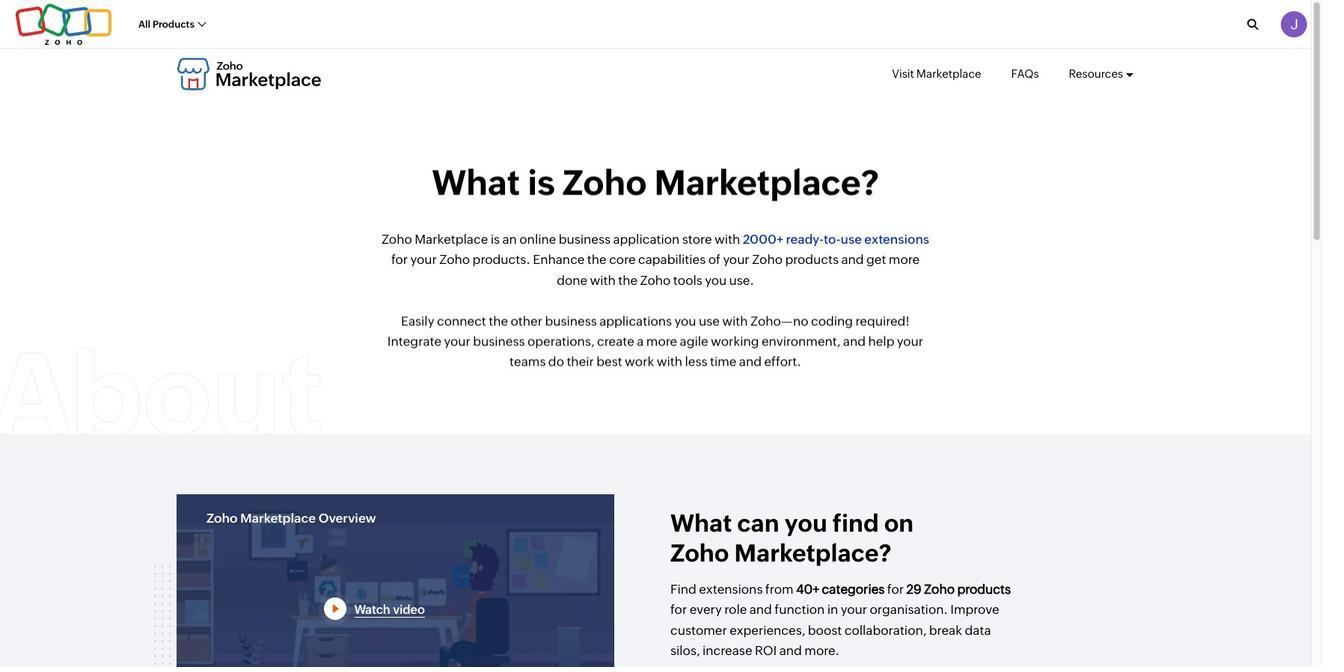 Task type: locate. For each thing, give the bounding box(es) containing it.
0 vertical spatial more
[[889, 252, 920, 267]]

marketplace up products.
[[415, 232, 488, 247]]

2 vertical spatial marketplace
[[240, 512, 316, 526]]

zoho marketplace overview image
[[177, 495, 615, 668]]

2 horizontal spatial the
[[619, 272, 638, 287]]

zoho
[[563, 162, 647, 202], [382, 232, 412, 247], [440, 252, 470, 267], [752, 252, 783, 267], [640, 272, 671, 287], [207, 512, 238, 526], [671, 540, 730, 568], [925, 583, 955, 598]]

easily connect the other business applications you use with zoho—no coding required! integrate your business operations, create a more agile working environment, and help your teams do their best work with less time and effort.
[[388, 313, 924, 369]]

2 vertical spatial business
[[473, 333, 525, 348]]

in
[[828, 603, 839, 618]]

business
[[559, 232, 611, 247], [545, 313, 597, 328], [473, 333, 525, 348]]

0 horizontal spatial you
[[675, 313, 697, 328]]

use right "ready-"
[[841, 232, 862, 247]]

your up easily
[[411, 252, 437, 267]]

0 vertical spatial business
[[559, 232, 611, 247]]

extensions
[[865, 232, 930, 247], [699, 583, 763, 598]]

2 horizontal spatial you
[[785, 510, 828, 538]]

you right can
[[785, 510, 828, 538]]

with left less
[[657, 354, 683, 369]]

marketplace?
[[655, 162, 879, 202], [735, 540, 892, 568]]

1 vertical spatial products
[[958, 583, 1011, 598]]

1 vertical spatial more
[[647, 333, 678, 348]]

is left an
[[491, 232, 500, 247]]

marketplace left overview
[[240, 512, 316, 526]]

other
[[511, 313, 543, 328]]

0 vertical spatial extensions
[[865, 232, 930, 247]]

2 vertical spatial you
[[785, 510, 828, 538]]

role
[[725, 603, 747, 618]]

1 vertical spatial what
[[671, 510, 732, 538]]

0 horizontal spatial products
[[786, 252, 839, 267]]

and left get in the right top of the page
[[842, 252, 864, 267]]

0 horizontal spatial what
[[432, 162, 520, 202]]

the left core
[[588, 252, 607, 267]]

visit marketplace link
[[893, 54, 982, 94]]

2 vertical spatial for
[[671, 603, 687, 618]]

is up online
[[528, 162, 555, 202]]

0 vertical spatial marketplace
[[917, 67, 982, 80]]

zoho inside find extensions from 40+ categories for 29 zoho products for every role and function in your organisation. improve customer experiences, boost collaboration, break data silos, increase roi and more.
[[925, 583, 955, 598]]

you inside zoho marketplace is an online business application store with 2000+ ready-to-use extensions for your zoho products. enhance the core capabilities of your zoho products and get more done with the zoho tools you use.
[[705, 272, 727, 287]]

business up operations,
[[545, 313, 597, 328]]

marketplace inside visit marketplace link
[[917, 67, 982, 80]]

every
[[690, 603, 722, 618]]

a
[[637, 333, 644, 348]]

more right a
[[647, 333, 678, 348]]

what for what is zoho marketplace?
[[432, 162, 520, 202]]

with
[[715, 232, 741, 247], [590, 272, 616, 287], [723, 313, 748, 328], [657, 354, 683, 369]]

for down find
[[671, 603, 687, 618]]

0 horizontal spatial marketplace
[[240, 512, 316, 526]]

what up an
[[432, 162, 520, 202]]

more right get in the right top of the page
[[889, 252, 920, 267]]

products down "ready-"
[[786, 252, 839, 267]]

the
[[588, 252, 607, 267], [619, 272, 638, 287], [489, 313, 508, 328]]

products
[[786, 252, 839, 267], [958, 583, 1011, 598]]

0 vertical spatial the
[[588, 252, 607, 267]]

for up easily
[[391, 252, 408, 267]]

faqs link
[[1012, 54, 1039, 94]]

visit marketplace
[[893, 67, 982, 80]]

resources
[[1069, 67, 1124, 80]]

more inside zoho marketplace is an online business application store with 2000+ ready-to-use extensions for your zoho products. enhance the core capabilities of your zoho products and get more done with the zoho tools you use.
[[889, 252, 920, 267]]

more.
[[805, 644, 840, 659]]

what for what can you find on zoho marketplace?
[[671, 510, 732, 538]]

1 vertical spatial is
[[491, 232, 500, 247]]

1 vertical spatial for
[[888, 583, 904, 598]]

0 horizontal spatial use
[[699, 313, 720, 328]]

0 horizontal spatial the
[[489, 313, 508, 328]]

get
[[867, 252, 887, 267]]

1 horizontal spatial you
[[705, 272, 727, 287]]

collaboration,
[[845, 623, 927, 638]]

watch
[[354, 603, 391, 617]]

1 horizontal spatial what
[[671, 510, 732, 538]]

products up improve
[[958, 583, 1011, 598]]

1 vertical spatial marketplace?
[[735, 540, 892, 568]]

0 horizontal spatial for
[[391, 252, 408, 267]]

what
[[432, 162, 520, 202], [671, 510, 732, 538]]

1 horizontal spatial more
[[889, 252, 920, 267]]

less
[[685, 354, 708, 369]]

find extensions from 40+ categories for 29 zoho products for every role and function in your organisation. improve customer experiences, boost collaboration, break data silos, increase roi and more.
[[671, 583, 1011, 659]]

organisation.
[[870, 603, 948, 618]]

2 horizontal spatial marketplace
[[917, 67, 982, 80]]

1 vertical spatial use
[[699, 313, 720, 328]]

0 vertical spatial what
[[432, 162, 520, 202]]

what left can
[[671, 510, 732, 538]]

you up agile
[[675, 313, 697, 328]]

all products link
[[138, 10, 206, 38]]

0 vertical spatial products
[[786, 252, 839, 267]]

marketplace inside zoho marketplace is an online business application store with 2000+ ready-to-use extensions for your zoho products. enhance the core capabilities of your zoho products and get more done with the zoho tools you use.
[[415, 232, 488, 247]]

more
[[889, 252, 920, 267], [647, 333, 678, 348]]

you
[[705, 272, 727, 287], [675, 313, 697, 328], [785, 510, 828, 538]]

for left 29
[[888, 583, 904, 598]]

extensions up get in the right top of the page
[[865, 232, 930, 247]]

store
[[683, 232, 712, 247]]

1 horizontal spatial products
[[958, 583, 1011, 598]]

1 vertical spatial you
[[675, 313, 697, 328]]

use.
[[730, 272, 754, 287]]

0 horizontal spatial more
[[647, 333, 678, 348]]

application
[[613, 232, 680, 247]]

use
[[841, 232, 862, 247], [699, 313, 720, 328]]

1 vertical spatial extensions
[[699, 583, 763, 598]]

business down other
[[473, 333, 525, 348]]

is inside zoho marketplace is an online business application store with 2000+ ready-to-use extensions for your zoho products. enhance the core capabilities of your zoho products and get more done with the zoho tools you use.
[[491, 232, 500, 247]]

enhance
[[533, 252, 585, 267]]

working
[[711, 333, 759, 348]]

the left other
[[489, 313, 508, 328]]

extensions up role
[[699, 583, 763, 598]]

with up of
[[715, 232, 741, 247]]

1 horizontal spatial is
[[528, 162, 555, 202]]

1 vertical spatial marketplace
[[415, 232, 488, 247]]

the inside easily connect the other business applications you use with zoho—no coding required! integrate your business operations, create a more agile working environment, and help your teams do their best work with less time and effort.
[[489, 313, 508, 328]]

and
[[842, 252, 864, 267], [844, 333, 866, 348], [739, 354, 762, 369], [750, 603, 772, 618], [780, 644, 802, 659]]

1 horizontal spatial extensions
[[865, 232, 930, 247]]

video
[[393, 603, 425, 617]]

business up enhance
[[559, 232, 611, 247]]

your up the use.
[[723, 252, 750, 267]]

the down core
[[619, 272, 638, 287]]

marketplace? up 40+
[[735, 540, 892, 568]]

is
[[528, 162, 555, 202], [491, 232, 500, 247]]

on
[[885, 510, 914, 538]]

from
[[766, 583, 794, 598]]

what inside what can you find on zoho marketplace?
[[671, 510, 732, 538]]

marketplace for visit marketplace
[[917, 67, 982, 80]]

29
[[907, 583, 922, 598]]

silos,
[[671, 644, 700, 659]]

categories
[[822, 583, 885, 598]]

and up experiences,
[[750, 603, 772, 618]]

your
[[411, 252, 437, 267], [723, 252, 750, 267], [444, 333, 471, 348], [897, 333, 924, 348], [841, 603, 868, 618]]

extensions inside find extensions from 40+ categories for 29 zoho products for every role and function in your organisation. improve customer experiences, boost collaboration, break data silos, increase roi and more.
[[699, 583, 763, 598]]

what is zoho marketplace?
[[432, 162, 879, 202]]

0 vertical spatial you
[[705, 272, 727, 287]]

with up working
[[723, 313, 748, 328]]

operations,
[[528, 333, 595, 348]]

products.
[[473, 252, 531, 267]]

you down of
[[705, 272, 727, 287]]

1 horizontal spatial use
[[841, 232, 862, 247]]

their
[[567, 354, 594, 369]]

for
[[391, 252, 408, 267], [888, 583, 904, 598], [671, 603, 687, 618]]

0 vertical spatial for
[[391, 252, 408, 267]]

0 horizontal spatial is
[[491, 232, 500, 247]]

0 vertical spatial use
[[841, 232, 862, 247]]

coding
[[811, 313, 853, 328]]

your down categories
[[841, 603, 868, 618]]

1 horizontal spatial marketplace
[[415, 232, 488, 247]]

marketplace right the visit
[[917, 67, 982, 80]]

create
[[597, 333, 635, 348]]

0 horizontal spatial extensions
[[699, 583, 763, 598]]

teams
[[510, 354, 546, 369]]

tools
[[674, 272, 703, 287]]

2 horizontal spatial for
[[888, 583, 904, 598]]

use up agile
[[699, 313, 720, 328]]

zoho marketplace overview
[[207, 512, 376, 526]]

products inside find extensions from 40+ categories for 29 zoho products for every role and function in your organisation. improve customer experiences, boost collaboration, break data silos, increase roi and more.
[[958, 583, 1011, 598]]

0 vertical spatial is
[[528, 162, 555, 202]]

watch video
[[354, 603, 425, 617]]

marketplace? up 2000+
[[655, 162, 879, 202]]

marketplace
[[917, 67, 982, 80], [415, 232, 488, 247], [240, 512, 316, 526]]

2 vertical spatial the
[[489, 313, 508, 328]]

core
[[609, 252, 636, 267]]

more inside easily connect the other business applications you use with zoho—no coding required! integrate your business operations, create a more agile working environment, and help your teams do their best work with less time and effort.
[[647, 333, 678, 348]]

improve
[[951, 603, 1000, 618]]

extensions inside zoho marketplace is an online business application store with 2000+ ready-to-use extensions for your zoho products. enhance the core capabilities of your zoho products and get more done with the zoho tools you use.
[[865, 232, 930, 247]]

online
[[520, 232, 556, 247]]



Task type: vqa. For each thing, say whether or not it's contained in the screenshot.
from
yes



Task type: describe. For each thing, give the bounding box(es) containing it.
help
[[869, 333, 895, 348]]

to-
[[824, 232, 841, 247]]

time
[[710, 354, 737, 369]]

with down core
[[590, 272, 616, 287]]

all products
[[138, 19, 195, 30]]

agile
[[680, 333, 709, 348]]

and inside zoho marketplace is an online business application store with 2000+ ready-to-use extensions for your zoho products. enhance the core capabilities of your zoho products and get more done with the zoho tools you use.
[[842, 252, 864, 267]]

1 horizontal spatial for
[[671, 603, 687, 618]]

you inside easily connect the other business applications you use with zoho—no coding required! integrate your business operations, create a more agile working environment, and help your teams do their best work with less time and effort.
[[675, 313, 697, 328]]

applications
[[600, 313, 672, 328]]

products
[[153, 19, 195, 30]]

ready-
[[786, 232, 824, 247]]

required!
[[856, 313, 910, 328]]

boost
[[808, 623, 842, 638]]

done
[[557, 272, 588, 287]]

best
[[597, 354, 623, 369]]

marketplace? inside what can you find on zoho marketplace?
[[735, 540, 892, 568]]

an
[[503, 232, 517, 247]]

overview
[[319, 512, 376, 526]]

visit
[[893, 67, 915, 80]]

effort.
[[765, 354, 802, 369]]

all
[[138, 19, 150, 30]]

marketplace for zoho marketplace is an online business application store with 2000+ ready-to-use extensions for your zoho products. enhance the core capabilities of your zoho products and get more done with the zoho tools you use.
[[415, 232, 488, 247]]

use inside zoho marketplace is an online business application store with 2000+ ready-to-use extensions for your zoho products. enhance the core capabilities of your zoho products and get more done with the zoho tools you use.
[[841, 232, 862, 247]]

find
[[833, 510, 879, 538]]

1 vertical spatial the
[[619, 272, 638, 287]]

easily
[[401, 313, 435, 328]]

and right roi
[[780, 644, 802, 659]]

2000+ ready-to-use extensions link
[[743, 232, 930, 247]]

2000+
[[743, 232, 784, 247]]

use inside easily connect the other business applications you use with zoho—no coding required! integrate your business operations, create a more agile working environment, and help your teams do their best work with less time and effort.
[[699, 313, 720, 328]]

customer
[[671, 623, 727, 638]]

0 vertical spatial marketplace?
[[655, 162, 879, 202]]

roi
[[755, 644, 777, 659]]

data
[[965, 623, 992, 638]]

and down working
[[739, 354, 762, 369]]

experiences,
[[730, 623, 806, 638]]

environment,
[[762, 333, 841, 348]]

function
[[775, 603, 825, 618]]

your inside find extensions from 40+ categories for 29 zoho products for every role and function in your organisation. improve customer experiences, boost collaboration, break data silos, increase roi and more.
[[841, 603, 868, 618]]

find
[[671, 583, 697, 598]]

jacob simon image
[[1282, 11, 1308, 37]]

of
[[709, 252, 721, 267]]

products inside zoho marketplace is an online business application store with 2000+ ready-to-use extensions for your zoho products. enhance the core capabilities of your zoho products and get more done with the zoho tools you use.
[[786, 252, 839, 267]]

your right help
[[897, 333, 924, 348]]

you inside what can you find on zoho marketplace?
[[785, 510, 828, 538]]

work
[[625, 354, 655, 369]]

increase
[[703, 644, 753, 659]]

for inside zoho marketplace is an online business application store with 2000+ ready-to-use extensions for your zoho products. enhance the core capabilities of your zoho products and get more done with the zoho tools you use.
[[391, 252, 408, 267]]

1 vertical spatial business
[[545, 313, 597, 328]]

connect
[[437, 313, 486, 328]]

can
[[738, 510, 780, 538]]

break
[[930, 623, 963, 638]]

what can you find on zoho marketplace?
[[671, 510, 914, 568]]

integrate
[[388, 333, 442, 348]]

your down connect
[[444, 333, 471, 348]]

faqs
[[1012, 67, 1039, 80]]

zoho inside what can you find on zoho marketplace?
[[671, 540, 730, 568]]

zoho marketplace is an online business application store with 2000+ ready-to-use extensions for your zoho products. enhance the core capabilities of your zoho products and get more done with the zoho tools you use.
[[382, 232, 930, 287]]

and left help
[[844, 333, 866, 348]]

zoho—no
[[751, 313, 809, 328]]

capabilities
[[639, 252, 706, 267]]

do
[[549, 354, 564, 369]]

zoho marketplace logo image
[[177, 58, 322, 91]]

1 horizontal spatial the
[[588, 252, 607, 267]]

marketplace for zoho marketplace overview
[[240, 512, 316, 526]]

business inside zoho marketplace is an online business application store with 2000+ ready-to-use extensions for your zoho products. enhance the core capabilities of your zoho products and get more done with the zoho tools you use.
[[559, 232, 611, 247]]

40+
[[796, 583, 820, 598]]



